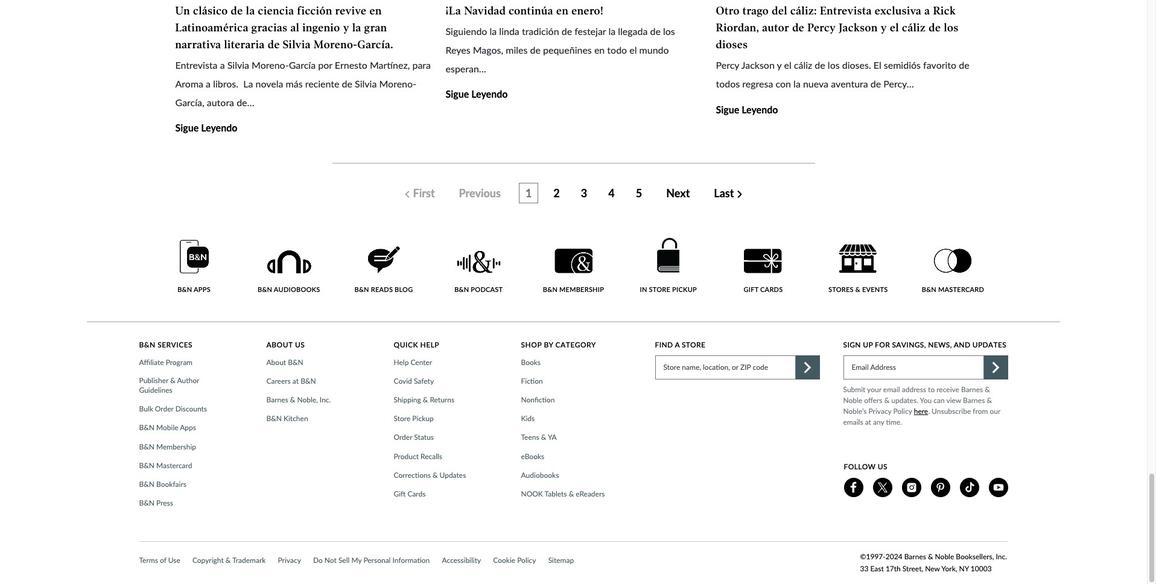 Task type: locate. For each thing, give the bounding box(es) containing it.
1 horizontal spatial noble
[[936, 552, 955, 561]]

2 horizontal spatial y
[[881, 21, 888, 34]]

privacy inside the submit your email address to receive barnes & noble offers & updates. you can view barnes & noble's privacy policy
[[869, 407, 892, 416]]

1 horizontal spatial silvia
[[283, 38, 311, 51]]

guidelines
[[139, 386, 173, 395]]

la
[[246, 4, 255, 18], [353, 21, 362, 35], [490, 25, 497, 37], [609, 25, 616, 37], [794, 78, 801, 89]]

festejar
[[575, 25, 606, 37]]

store up name,
[[682, 340, 706, 349]]

gift cards link
[[394, 490, 430, 500]]

0 horizontal spatial en
[[370, 4, 382, 18]]

& up "new"
[[929, 552, 934, 561]]

1 horizontal spatial help
[[421, 340, 440, 349]]

martínez,
[[370, 59, 410, 71]]

0 vertical spatial cáliz
[[903, 21, 927, 34]]

audiobooks link
[[521, 471, 563, 481]]

& left author
[[170, 376, 176, 385]]

2 vertical spatial sigue leyendo link
[[175, 122, 238, 134]]

b&n left press
[[139, 499, 155, 508]]

0 horizontal spatial y
[[343, 21, 350, 35]]

1 horizontal spatial sigue leyendo
[[446, 88, 508, 100]]

en left enero! at the top of the page
[[557, 4, 569, 18]]

noble down submit
[[844, 396, 863, 405]]

press
[[156, 499, 173, 508]]

to
[[929, 385, 935, 394]]

help down quick
[[394, 358, 409, 367]]

any time.
[[874, 418, 903, 427]]

1 vertical spatial jackson
[[742, 59, 775, 71]]

jackson up regresa
[[742, 59, 775, 71]]

los up mundo
[[664, 25, 676, 37]]

0 vertical spatial el
[[891, 21, 900, 34]]

b&n up b&n bookfairs
[[139, 461, 155, 470]]

2 vertical spatial sigue
[[175, 122, 199, 134]]

& right stores
[[856, 286, 861, 294]]

author
[[177, 376, 199, 385]]

order inside bulk order discounts link
[[155, 405, 174, 414]]

& right copyright
[[226, 556, 231, 565]]

1 vertical spatial el
[[630, 44, 637, 55]]

at right emails
[[866, 418, 872, 427]]

sigue leyendo for ¡la navidad continúa en enero!
[[446, 88, 508, 100]]

sigue leyendo link down the autora
[[175, 122, 238, 134]]

1 horizontal spatial percy
[[808, 21, 837, 34]]

0 horizontal spatial sigue leyendo link
[[175, 122, 238, 134]]

york,
[[942, 564, 958, 574]]

aventura
[[832, 78, 869, 89]]

0 horizontal spatial at
[[293, 377, 299, 386]]

audiobooks
[[521, 471, 559, 480]]

1 vertical spatial cáliz
[[795, 59, 813, 71]]

2 vertical spatial el
[[785, 59, 792, 71]]

1 vertical spatial percy
[[716, 59, 740, 71]]

0 vertical spatial privacy
[[869, 407, 892, 416]]

los left dioses.
[[828, 59, 840, 71]]

1 horizontal spatial los
[[828, 59, 840, 71]]

0 horizontal spatial noble
[[844, 396, 863, 405]]

books link
[[521, 358, 545, 368]]

de down the cáliz:
[[793, 21, 805, 34]]

0 horizontal spatial los
[[664, 25, 676, 37]]

el right 'todo'
[[630, 44, 637, 55]]

our
[[991, 407, 1001, 416]]

audiobooks
[[274, 286, 320, 294]]

events
[[863, 286, 889, 294]]

0 horizontal spatial order
[[155, 405, 174, 414]]

b&n left podcast
[[455, 286, 469, 294]]

tradición
[[522, 25, 560, 37]]

moreno- up novela
[[252, 59, 289, 71]]

0 vertical spatial store
[[682, 340, 706, 349]]

about up the 'careers'
[[267, 358, 286, 367]]

silvia down al
[[283, 38, 311, 51]]

0 horizontal spatial sigue
[[175, 122, 199, 134]]

percy jackson y el cáliz de los dioses. el semidiós favorito de todos regresa con la nueva aventura de percy…
[[716, 59, 970, 89]]

en up gran
[[370, 4, 382, 18]]

0 horizontal spatial help
[[394, 358, 409, 367]]

sigue leyendo down regresa
[[716, 104, 779, 115]]

1 horizontal spatial privacy
[[869, 407, 892, 416]]

la right con
[[794, 78, 801, 89]]

in
[[640, 286, 648, 294]]

zip
[[741, 363, 751, 372]]

b&n left the apps
[[178, 286, 192, 294]]

a
[[925, 4, 931, 18], [220, 59, 225, 71], [206, 78, 211, 89], [675, 340, 680, 349]]

pickup
[[673, 286, 697, 294]]

1 horizontal spatial entrevista
[[821, 4, 873, 18]]

& inside publisher & author guidelines
[[170, 376, 176, 385]]

shipping & returns
[[394, 396, 455, 405]]

b&n up noble, inc.
[[301, 377, 316, 386]]

mobile
[[156, 424, 178, 433]]

publisher & author guidelines
[[139, 376, 199, 395]]

de up nueva
[[815, 59, 826, 71]]

1 vertical spatial store
[[664, 363, 681, 372]]

0 vertical spatial policy
[[894, 407, 913, 416]]

el inside the percy jackson y el cáliz de los dioses. el semidiós favorito de todos regresa con la nueva aventura de percy…
[[785, 59, 792, 71]]

east
[[871, 564, 885, 574]]

about inside about b&n link
[[267, 358, 286, 367]]

0 horizontal spatial percy
[[716, 59, 740, 71]]

0 vertical spatial sigue leyendo
[[446, 88, 508, 100]]

cookie
[[494, 556, 516, 565]]

0 horizontal spatial cáliz
[[795, 59, 813, 71]]

product recalls link
[[394, 452, 446, 462]]

b&n for b&n mastercard
[[923, 286, 937, 294]]

order up the product
[[394, 433, 413, 442]]

otro trago del cáliz: entrevista exclusiva a rick riordan, autor de percy jackson y el cáliz de los dioses link
[[716, 4, 959, 51]]

los inside the percy jackson y el cáliz de los dioses. el semidiós favorito de todos regresa con la nueva aventura de percy…
[[828, 59, 840, 71]]

center
[[411, 358, 433, 367]]

barnes up view
[[962, 385, 984, 394]]

1 horizontal spatial cáliz
[[903, 21, 927, 34]]

recalls
[[421, 452, 443, 461]]

2 about from the top
[[267, 358, 286, 367]]

sigue leyendo for un clásico de la ciencia ficción revive en latinoamérica gracias al ingenio y la gran narrativa literaria de silvia moreno-garcía.
[[175, 122, 238, 134]]

policy down updates.
[[894, 407, 913, 416]]

leyendo down regresa
[[742, 104, 779, 115]]

sigue leyendo link down esperan…
[[446, 88, 508, 100]]

b&n membership link
[[139, 442, 200, 452]]

de right the miles
[[530, 44, 541, 55]]

1 horizontal spatial policy
[[894, 407, 913, 416]]

for
[[876, 340, 891, 349]]

1 horizontal spatial sigue
[[446, 88, 469, 100]]

en left 'todo'
[[595, 44, 605, 55]]

1 vertical spatial moreno-
[[252, 59, 289, 71]]

a right aroma
[[206, 78, 211, 89]]

jackson inside otro trago del cáliz: entrevista exclusiva a rick riordan, autor de percy jackson y el cáliz de los dioses
[[840, 21, 879, 34]]

a left rick
[[925, 4, 931, 18]]

b&n for b&n press
[[139, 499, 155, 508]]

el inside siguiendo la linda tradición de festejar la llegada de los reyes magos, miles de pequeñines en todo el mundo esperan…
[[630, 44, 637, 55]]

0 horizontal spatial el
[[630, 44, 637, 55]]

0 horizontal spatial leyendo
[[201, 122, 238, 134]]

& up the our at right bottom
[[988, 396, 993, 405]]

b&n for b&n audiobooks
[[258, 286, 272, 294]]

0 vertical spatial sigue leyendo link
[[446, 88, 508, 100]]

policy right cookie
[[518, 556, 537, 565]]

leyendo for un clásico de la ciencia ficción revive en latinoamérica gracias al ingenio y la gran narrativa literaria de silvia moreno-garcía.
[[201, 122, 238, 134]]

leyendo down esperan…
[[472, 88, 508, 100]]

2 vertical spatial silvia
[[355, 78, 377, 89]]

noble
[[844, 396, 863, 405], [936, 552, 955, 561]]

y up con
[[777, 59, 782, 71]]

store name, location, or zip                                 code
[[664, 363, 769, 372]]

cáliz up nueva
[[795, 59, 813, 71]]

& left returns
[[423, 396, 428, 405]]

1 horizontal spatial y
[[777, 59, 782, 71]]

moreno- down the ingenio
[[314, 38, 358, 51]]

shipping & returns link
[[394, 396, 458, 405]]

de down el
[[871, 78, 882, 89]]

do
[[313, 556, 323, 565]]

sell
[[339, 556, 350, 565]]

0 vertical spatial moreno-
[[314, 38, 358, 51]]

de down ernesto
[[342, 78, 353, 89]]

b&n for b&n membership
[[139, 442, 155, 451]]

2 horizontal spatial moreno-
[[380, 78, 417, 89]]

sigue leyendo down esperan…
[[446, 88, 508, 100]]

not
[[325, 556, 337, 565]]

at right the 'careers'
[[293, 377, 299, 386]]

about up about b&n on the left
[[267, 340, 293, 349]]

unsubscribe
[[932, 407, 972, 416]]

0 vertical spatial about
[[267, 340, 293, 349]]

1 vertical spatial at
[[866, 418, 872, 427]]

0 vertical spatial entrevista
[[821, 4, 873, 18]]

0 vertical spatial help
[[421, 340, 440, 349]]

a right find
[[675, 340, 680, 349]]

terms of                     use
[[139, 556, 180, 565]]

b&n left reads
[[355, 286, 369, 294]]

privacy down offers
[[869, 407, 892, 416]]

0 horizontal spatial jackson
[[742, 59, 775, 71]]

b&n for b&n reads blog
[[355, 286, 369, 294]]

help center
[[394, 358, 433, 367]]

b&n for b&n kitchen
[[267, 414, 282, 423]]

next link
[[661, 184, 696, 203]]

2 horizontal spatial en
[[595, 44, 605, 55]]

los inside siguiendo la linda tradición de festejar la llegada de los reyes magos, miles de pequeñines en todo el mundo esperan…
[[664, 25, 676, 37]]

0 vertical spatial jackson
[[840, 21, 879, 34]]

percy inside otro trago del cáliz: entrevista exclusiva a rick riordan, autor de percy jackson y el cáliz de los dioses
[[808, 21, 837, 34]]

store for name,
[[664, 363, 681, 372]]

store left name,
[[664, 363, 681, 372]]

nook tablets & ereaders
[[521, 490, 605, 499]]

store down the shipping at left bottom
[[394, 414, 411, 423]]

¡la
[[446, 4, 461, 18]]

gift cards link
[[731, 249, 796, 294]]

sigue leyendo for otro trago del cáliz: entrevista exclusiva a rick riordan, autor de percy jackson y el cáliz de los dioses
[[716, 104, 779, 115]]

favorito
[[924, 59, 957, 71]]

2 vertical spatial store
[[394, 414, 411, 423]]

1 horizontal spatial store
[[664, 363, 681, 372]]

privacy
[[869, 407, 892, 416], [278, 556, 301, 565]]

b&n up b&n mastercard
[[139, 442, 155, 451]]

1 horizontal spatial jackson
[[840, 21, 879, 34]]

1 vertical spatial entrevista
[[175, 59, 218, 71]]

clásico
[[193, 4, 228, 18]]

0 vertical spatial silvia
[[283, 38, 311, 51]]

0 horizontal spatial privacy
[[278, 556, 301, 565]]

moreno- down the martínez,
[[380, 78, 417, 89]]

b&n left audiobooks
[[258, 286, 272, 294]]

0 vertical spatial order
[[155, 405, 174, 414]]

1 horizontal spatial moreno-
[[314, 38, 358, 51]]

silvia down ernesto
[[355, 78, 377, 89]]

2 vertical spatial leyendo
[[201, 122, 238, 134]]

0 horizontal spatial entrevista
[[175, 59, 218, 71]]

b&n press
[[139, 499, 173, 508]]

b&n down us
[[288, 358, 304, 367]]

quick help
[[394, 340, 440, 349]]

siguiendo
[[446, 25, 488, 37]]

nook
[[521, 490, 543, 499]]

entrevista inside otro trago del cáliz: entrevista exclusiva a rick riordan, autor de percy jackson y el cáliz de los dioses
[[821, 4, 873, 18]]

1 vertical spatial noble
[[936, 552, 955, 561]]

in store pickup link
[[636, 238, 702, 294]]

de up pequeñines
[[562, 25, 573, 37]]

& down email
[[885, 396, 890, 405]]

privacy left do
[[278, 556, 301, 565]]

0 horizontal spatial policy
[[518, 556, 537, 565]]

0 horizontal spatial sigue leyendo
[[175, 122, 238, 134]]

sitemap
[[549, 556, 574, 565]]

b&n left the mastercard
[[923, 286, 937, 294]]

el
[[874, 59, 882, 71]]

2 horizontal spatial sigue leyendo
[[716, 104, 779, 115]]

cáliz:
[[791, 4, 818, 18]]

la left linda
[[490, 25, 497, 37]]

1 horizontal spatial order
[[394, 433, 413, 442]]

entrevista right the cáliz:
[[821, 4, 873, 18]]

b&n mastercard link
[[921, 249, 986, 294]]

books
[[521, 358, 541, 367]]

2 horizontal spatial los
[[945, 21, 959, 34]]

percy down the cáliz:
[[808, 21, 837, 34]]

about for about b&n
[[267, 358, 286, 367]]

us
[[879, 462, 888, 471]]

order right bulk
[[155, 405, 174, 414]]

sigue down "garcía,"
[[175, 122, 199, 134]]

b&n mobile apps
[[139, 424, 196, 433]]

gift cards
[[394, 490, 426, 499]]

un clásico de la ciencia ficción revive en latinoamérica gracias al ingenio y la gran narrativa literaria de silvia moreno-garcía.
[[175, 4, 397, 51]]

0 vertical spatial percy
[[808, 21, 837, 34]]

entrevista a silvia moreno-garcía por ernesto martínez, para aroma a libros.  la novela más reciente de silvia moreno- garcía, autora de…
[[175, 59, 431, 108]]

miles
[[506, 44, 528, 55]]

moreno- inside un clásico de la ciencia ficción revive en latinoamérica gracias al ingenio y la gran narrativa literaria de silvia moreno-garcía.
[[314, 38, 358, 51]]

help up center
[[421, 340, 440, 349]]

2 horizontal spatial sigue
[[716, 104, 740, 115]]

0 horizontal spatial store
[[394, 414, 411, 423]]

percy up todos
[[716, 59, 740, 71]]

1 horizontal spatial sigue leyendo link
[[446, 88, 508, 100]]

b&n left kitchen
[[267, 414, 282, 423]]

1 vertical spatial sigue
[[716, 104, 740, 115]]

entrevista up aroma
[[175, 59, 218, 71]]

novela
[[256, 78, 283, 89]]

b&n bookfairs link
[[139, 480, 190, 490]]

0 vertical spatial sigue
[[446, 88, 469, 100]]

0 vertical spatial at
[[293, 377, 299, 386]]

noble up york,
[[936, 552, 955, 561]]

b&n up affiliate
[[139, 340, 156, 349]]

b&n kitchen link
[[267, 414, 312, 424]]

2 horizontal spatial el
[[891, 21, 900, 34]]

sigue
[[446, 88, 469, 100], [716, 104, 740, 115], [175, 122, 199, 134]]

el down "exclusiva"
[[891, 21, 900, 34]]

jackson up dioses.
[[840, 21, 879, 34]]

b&n for b&n mastercard
[[139, 461, 155, 470]]

street,
[[903, 564, 924, 574]]

de…
[[237, 96, 255, 108]]

1 vertical spatial sigue leyendo
[[716, 104, 779, 115]]

b&n membership
[[543, 286, 605, 294]]

sigue leyendo link for ¡la navidad continúa en enero!
[[446, 88, 508, 100]]

1 horizontal spatial at
[[866, 418, 872, 427]]

sigue leyendo down the autora
[[175, 122, 238, 134]]

b&n down bulk
[[139, 424, 155, 433]]

about b&n link
[[267, 358, 307, 368]]

a inside otro trago del cáliz: entrevista exclusiva a rick riordan, autor de percy jackson y el cáliz de los dioses
[[925, 4, 931, 18]]

store
[[649, 286, 671, 294]]

1 vertical spatial silvia
[[227, 59, 249, 71]]

1 vertical spatial sigue leyendo link
[[716, 104, 779, 115]]

b&n left membership
[[543, 286, 558, 294]]

first
[[413, 187, 435, 200]]

la inside the percy jackson y el cáliz de los dioses. el semidiós favorito de todos regresa con la nueva aventura de percy…
[[794, 78, 801, 89]]

stores & events
[[829, 286, 889, 294]]

¡la navidad continúa en enero!
[[446, 4, 607, 18]]

1 vertical spatial leyendo
[[742, 104, 779, 115]]

1 about from the top
[[267, 340, 293, 349]]

leyendo down the autora
[[201, 122, 238, 134]]

kitchen
[[284, 414, 308, 423]]

la up 'todo'
[[609, 25, 616, 37]]

1 vertical spatial about
[[267, 358, 286, 367]]

los down rick
[[945, 21, 959, 34]]

& down careers at b&n link
[[290, 396, 295, 405]]

reads
[[371, 286, 393, 294]]

2 horizontal spatial leyendo
[[742, 104, 779, 115]]

1 horizontal spatial el
[[785, 59, 792, 71]]

cáliz down "exclusiva"
[[903, 21, 927, 34]]

2 horizontal spatial sigue leyendo link
[[716, 104, 779, 115]]

0 vertical spatial leyendo
[[472, 88, 508, 100]]

cáliz inside otro trago del cáliz: entrevista exclusiva a rick riordan, autor de percy jackson y el cáliz de los dioses
[[903, 21, 927, 34]]

sigue down esperan…
[[446, 88, 469, 100]]

find
[[655, 340, 674, 349]]

y down "exclusiva"
[[881, 21, 888, 34]]

1 vertical spatial order
[[394, 433, 413, 442]]

1 horizontal spatial leyendo
[[472, 88, 508, 100]]

silvia up la
[[227, 59, 249, 71]]

2 vertical spatial sigue leyendo
[[175, 122, 238, 134]]

sigue leyendo link down regresa
[[716, 104, 779, 115]]

us
[[295, 340, 305, 349]]

0 vertical spatial noble
[[844, 396, 863, 405]]

33
[[861, 564, 869, 574]]

leyendo for otro trago del cáliz: entrevista exclusiva a rick riordan, autor de percy jackson y el cáliz de los dioses
[[742, 104, 779, 115]]



Task type: vqa. For each thing, say whether or not it's contained in the screenshot.


Task type: describe. For each thing, give the bounding box(es) containing it.
inc.
[[997, 552, 1008, 561]]

2 vertical spatial moreno-
[[380, 78, 417, 89]]

gift
[[394, 490, 406, 499]]

receive
[[937, 385, 960, 394]]

location,
[[703, 363, 731, 372]]

copyright &                     trademark link
[[193, 556, 266, 565]]

submit
[[844, 385, 866, 394]]

updates.
[[892, 396, 919, 405]]

order status link
[[394, 433, 438, 443]]

de down gracias
[[268, 38, 280, 51]]

name,
[[683, 363, 702, 372]]

los inside otro trago del cáliz: entrevista exclusiva a rick riordan, autor de percy jackson y el cáliz de los dioses
[[945, 21, 959, 34]]

barnes inside ©1997-2024 barnes & noble booksellers, inc. 33 east 17th street, new york, ny 10003
[[905, 552, 927, 561]]

leyendo for ¡la navidad continúa en enero!
[[472, 88, 508, 100]]

and
[[955, 340, 971, 349]]

a down literaria
[[220, 59, 225, 71]]

copyright
[[193, 556, 224, 565]]

b&n for b&n mobile apps
[[139, 424, 155, 433]]

cookie                     policy
[[494, 556, 537, 565]]

y inside otro trago del cáliz: entrevista exclusiva a rick riordan, autor de percy jackson y el cáliz de los dioses
[[881, 21, 888, 34]]

nonfiction
[[521, 396, 555, 405]]

& right tablets
[[569, 490, 574, 499]]

b&n kitchen
[[267, 414, 308, 423]]

©1997-2024 barnes & noble booksellers, inc. 33 east 17th street, new york, ny 10003
[[861, 552, 1008, 574]]

& left updates at the left of page
[[433, 471, 438, 480]]

noble inside the submit your email address to receive barnes & noble offers & updates. you can view barnes & noble's privacy policy
[[844, 396, 863, 405]]

bulk
[[139, 405, 153, 414]]

continúa
[[509, 4, 554, 18]]

of
[[160, 556, 166, 565]]

2 link
[[548, 184, 566, 203]]

b&n for b&n bookfairs
[[139, 480, 155, 489]]

nueva
[[804, 78, 829, 89]]

fiction
[[521, 377, 543, 386]]

2 horizontal spatial store
[[682, 340, 706, 349]]

2 horizontal spatial silvia
[[355, 78, 377, 89]]

0 horizontal spatial silvia
[[227, 59, 249, 71]]

de right clásico
[[231, 4, 243, 18]]

podcast
[[471, 286, 503, 294]]

cáliz inside the percy jackson y el cáliz de los dioses. el semidiós favorito de todos regresa con la nueva aventura de percy…
[[795, 59, 813, 71]]

product
[[394, 452, 419, 461]]

silvia inside un clásico de la ciencia ficción revive en latinoamérica gracias al ingenio y la gran narrativa literaria de silvia moreno-garcía.
[[283, 38, 311, 51]]

b&n audiobooks
[[258, 286, 320, 294]]

y inside the percy jackson y el cáliz de los dioses. el semidiós favorito de todos regresa con la nueva aventura de percy…
[[777, 59, 782, 71]]

use
[[168, 556, 180, 565]]

ficción
[[297, 4, 333, 18]]

safety
[[414, 377, 434, 386]]

mastercard
[[156, 461, 192, 470]]

semidiós
[[885, 59, 921, 71]]

sign up for savings, news, and updates
[[844, 340, 1007, 349]]

policy inside the submit your email address to receive barnes & noble offers & updates. you can view barnes & noble's privacy policy
[[894, 407, 913, 416]]

la down revive
[[353, 21, 362, 35]]

teens & ya
[[521, 433, 557, 442]]

reciente
[[305, 78, 340, 89]]

here link
[[915, 407, 929, 416]]

sitemap link
[[549, 556, 574, 565]]

b&n for b&n membership
[[543, 286, 558, 294]]

3 link
[[575, 184, 594, 203]]

& inside ©1997-2024 barnes & noble booksellers, inc. 33 east 17th street, new york, ny 10003
[[929, 552, 934, 561]]

sigue for otro trago del cáliz: entrevista exclusiva a rick riordan, autor de percy jackson y el cáliz de los dioses
[[716, 104, 740, 115]]

y inside un clásico de la ciencia ficción revive en latinoamérica gracias al ingenio y la gran narrativa literaria de silvia moreno-garcía.
[[343, 21, 350, 35]]

b&n apps link
[[162, 239, 227, 294]]

b&n for b&n services
[[139, 340, 156, 349]]

last link
[[709, 184, 750, 203]]

barnes down the 'careers'
[[267, 396, 288, 405]]

b&n bookfairs
[[139, 480, 187, 489]]

teens & ya link
[[521, 433, 561, 443]]

accessibility
[[442, 556, 481, 565]]

entrevista inside entrevista a silvia moreno-garcía por ernesto martínez, para aroma a libros.  la novela más reciente de silvia moreno- garcía, autora de…
[[175, 59, 218, 71]]

at inside the . unsubscribe from our emails at                         any time.
[[866, 418, 872, 427]]

siguiendo la linda tradición de festejar la llegada de los reyes magos, miles de pequeñines en todo el mundo esperan…
[[446, 25, 676, 74]]

de up mundo
[[651, 25, 661, 37]]

noble inside ©1997-2024 barnes & noble booksellers, inc. 33 east 17th street, new york, ny 10003
[[936, 552, 955, 561]]

4 link
[[603, 184, 621, 203]]

otro trago del cáliz: entrevista exclusiva a rick riordan, autor de percy jackson y el cáliz de los dioses
[[716, 4, 959, 51]]

about us
[[267, 340, 305, 349]]

Email Address text field
[[844, 356, 985, 380]]

b&n reads blog
[[355, 286, 413, 294]]

jackson inside the percy jackson y el cáliz de los dioses. el semidiós favorito de todos regresa con la nueva aventura de percy…
[[742, 59, 775, 71]]

cards
[[761, 286, 783, 294]]

address
[[903, 385, 927, 394]]

0 horizontal spatial moreno-
[[252, 59, 289, 71]]

en inside siguiendo la linda tradición de festejar la llegada de los reyes magos, miles de pequeñines en todo el mundo esperan…
[[595, 44, 605, 55]]

1 horizontal spatial en
[[557, 4, 569, 18]]

el inside otro trago del cáliz: entrevista exclusiva a rick riordan, autor de percy jackson y el cáliz de los dioses
[[891, 21, 900, 34]]

from
[[974, 407, 989, 416]]

de down rick
[[930, 21, 942, 34]]

services
[[158, 340, 193, 349]]

percy inside the percy jackson y el cáliz de los dioses. el semidiós favorito de todos regresa con la nueva aventura de percy…
[[716, 59, 740, 71]]

reyes
[[446, 44, 471, 55]]

esperan…
[[446, 63, 487, 74]]

b&n podcast
[[455, 286, 503, 294]]

about b&n
[[267, 358, 304, 367]]

5 link
[[630, 184, 649, 203]]

3
[[581, 187, 588, 200]]

b&n for b&n apps
[[178, 286, 192, 294]]

membership
[[156, 442, 196, 451]]

b&n services
[[139, 340, 193, 349]]

at inside careers at b&n link
[[293, 377, 299, 386]]

sigue for un clásico de la ciencia ficción revive en latinoamérica gracias al ingenio y la gran narrativa literaria de silvia moreno-garcía.
[[175, 122, 199, 134]]

gift cards
[[744, 286, 783, 294]]

dioses.
[[843, 59, 872, 71]]

garcía.
[[358, 38, 394, 51]]

sigue for ¡la navidad continúa en enero!
[[446, 88, 469, 100]]

1 vertical spatial help
[[394, 358, 409, 367]]

4
[[609, 187, 615, 200]]

ingenio
[[303, 21, 340, 35]]

covid safety link
[[394, 377, 438, 387]]

latinoamérica
[[175, 21, 249, 35]]

b&n mastercard
[[139, 461, 192, 470]]

la up gracias
[[246, 4, 255, 18]]

10003
[[971, 564, 992, 574]]

1 vertical spatial policy
[[518, 556, 537, 565]]

returns
[[430, 396, 455, 405]]

b&n for b&n podcast
[[455, 286, 469, 294]]

bulk order discounts link
[[139, 405, 211, 415]]

& up from at the bottom
[[986, 385, 991, 394]]

magos,
[[473, 44, 504, 55]]

del
[[772, 4, 788, 18]]

or
[[732, 363, 739, 372]]

gift
[[744, 286, 759, 294]]

nook tablets & ereaders link
[[521, 490, 609, 500]]

in store pickup
[[640, 286, 697, 294]]

de inside entrevista a silvia moreno-garcía por ernesto martínez, para aroma a libros.  la novela más reciente de silvia moreno- garcía, autora de…
[[342, 78, 353, 89]]

Store name, location, or ZIP                                 code text field
[[655, 356, 796, 380]]

sigue leyendo link for otro trago del cáliz: entrevista exclusiva a rick riordan, autor de percy jackson y el cáliz de los dioses
[[716, 104, 779, 115]]

noble, inc.
[[297, 396, 331, 405]]

1 vertical spatial privacy
[[278, 556, 301, 565]]

fiction link
[[521, 377, 547, 387]]

store for pickup
[[394, 414, 411, 423]]

personal
[[364, 556, 391, 565]]

ebooks
[[521, 452, 545, 461]]

de right favorito
[[960, 59, 970, 71]]

email
[[884, 385, 901, 394]]

your
[[868, 385, 882, 394]]

about for about us
[[267, 340, 293, 349]]

en inside un clásico de la ciencia ficción revive en latinoamérica gracias al ingenio y la gran narrativa literaria de silvia moreno-garcía.
[[370, 4, 382, 18]]

un clásico de la ciencia ficción revive en latinoamérica gracias al ingenio y la gran narrativa literaria de silvia moreno-garcía. link
[[175, 4, 397, 51]]

product recalls
[[394, 452, 443, 461]]

sigue leyendo link for un clásico de la ciencia ficción revive en latinoamérica gracias al ingenio y la gran narrativa literaria de silvia moreno-garcía.
[[175, 122, 238, 134]]

regresa
[[743, 78, 774, 89]]

barnes up from at the bottom
[[964, 396, 986, 405]]

& left ya
[[542, 433, 547, 442]]

narrativa
[[175, 38, 221, 51]]

covid
[[394, 377, 412, 386]]



